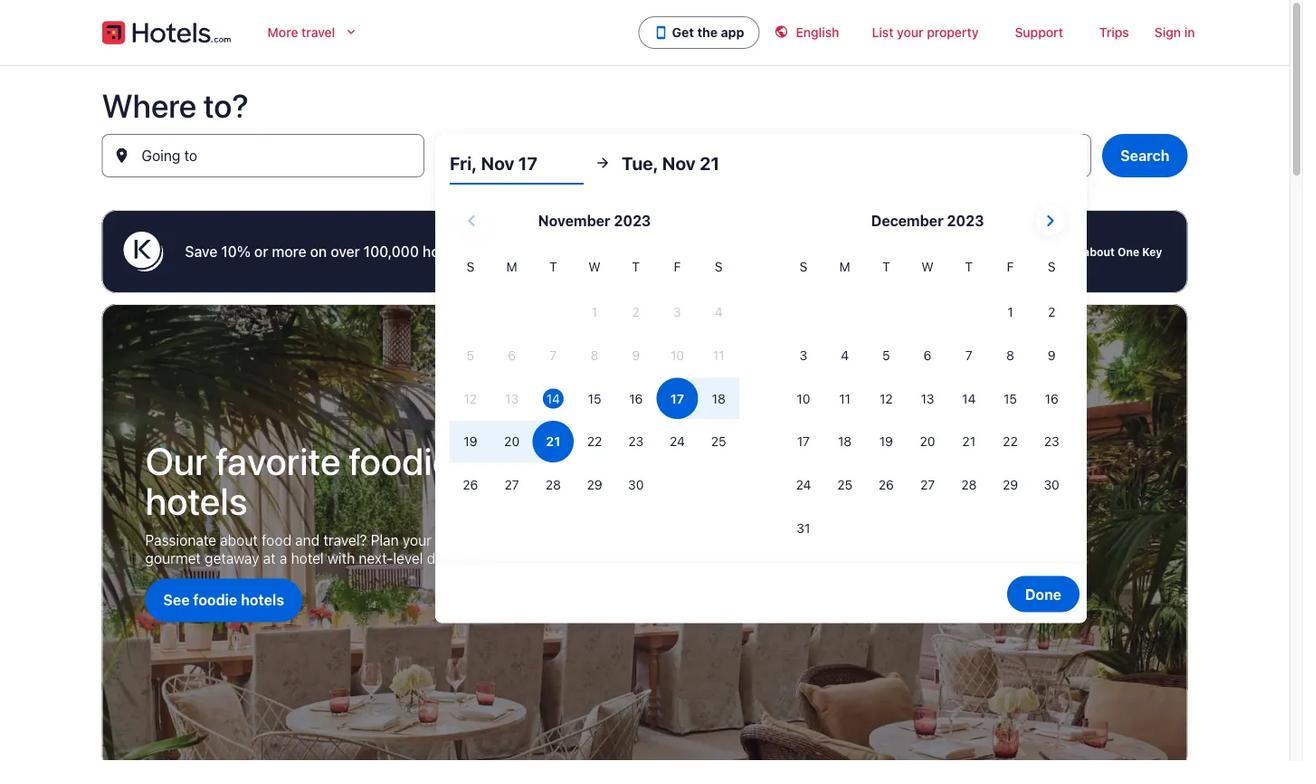 Task type: locate. For each thing, give the bounding box(es) containing it.
1 horizontal spatial 29
[[1003, 477, 1019, 492]]

1 15 from the left
[[588, 391, 602, 406]]

2 w from the left
[[922, 259, 934, 274]]

2 s from the left
[[715, 259, 723, 274]]

1 22 from the left
[[587, 434, 602, 449]]

getaway
[[205, 550, 259, 567]]

0 horizontal spatial 29
[[587, 477, 603, 492]]

2 26 from the left
[[879, 477, 894, 492]]

travel
[[302, 25, 335, 40]]

2 30 from the left
[[1044, 477, 1060, 492]]

29 button
[[574, 464, 616, 506], [990, 464, 1032, 506]]

2 14 from the left
[[963, 391, 976, 406]]

1 vertical spatial foodie
[[193, 592, 237, 609]]

foodie inside our favorite foodie hotels passionate about food and travel? plan your gourmet getaway at a hotel with next-level dining.
[[349, 438, 453, 483]]

30
[[628, 477, 644, 492], [1044, 477, 1060, 492]]

about up getaway
[[220, 532, 258, 549]]

23 button
[[616, 421, 657, 463], [1032, 421, 1073, 463]]

4 t from the left
[[966, 259, 973, 274]]

25 for the leftmost the '25' button
[[711, 434, 727, 449]]

1 horizontal spatial with
[[468, 243, 496, 260]]

2 horizontal spatial 21
[[963, 434, 976, 449]]

25 button left 17 button
[[698, 421, 740, 463]]

foodie inside see foodie hotels link
[[193, 592, 237, 609]]

1 28 from the left
[[546, 477, 561, 492]]

2 29 from the left
[[1003, 477, 1019, 492]]

nov 17 - nov 21 button
[[436, 134, 758, 177]]

0 horizontal spatial 22 button
[[574, 421, 616, 463]]

14 inside december 2023 element
[[963, 391, 976, 406]]

22
[[587, 434, 602, 449], [1003, 434, 1018, 449]]

21 left directional image
[[564, 154, 578, 172]]

2023 for november 2023
[[614, 212, 651, 230]]

0 vertical spatial the
[[698, 25, 718, 40]]

1 horizontal spatial 25
[[838, 477, 853, 492]]

1 vertical spatial with
[[328, 550, 355, 567]]

25 button down 18 button
[[825, 464, 866, 506]]

1 vertical spatial your
[[403, 532, 432, 549]]

22 inside december 2023 element
[[1003, 434, 1018, 449]]

with
[[468, 243, 496, 260], [328, 550, 355, 567]]

f for november 2023
[[674, 259, 681, 274]]

about
[[1084, 245, 1115, 258], [220, 532, 258, 549]]

s right 'you'
[[800, 259, 808, 274]]

about inside our favorite foodie hotels passionate about food and travel? plan your gourmet getaway at a hotel with next-level dining.
[[220, 532, 258, 549]]

1 27 from the left
[[505, 477, 519, 492]]

16 button down 9 "button"
[[1032, 378, 1073, 419]]

1 horizontal spatial about
[[1084, 245, 1115, 258]]

1 horizontal spatial 24
[[796, 477, 812, 492]]

get
[[672, 243, 694, 260]]

23 inside 'element'
[[629, 434, 644, 449]]

22 for 1st 22 button from left
[[587, 434, 602, 449]]

26 down 19 button
[[879, 477, 894, 492]]

application
[[450, 199, 1073, 551]]

1 horizontal spatial w
[[922, 259, 934, 274]]

15 right the today element
[[588, 391, 602, 406]]

1 horizontal spatial 15
[[1004, 391, 1018, 406]]

0 horizontal spatial 26
[[463, 477, 478, 492]]

2 15 button from the left
[[990, 378, 1032, 419]]

27 inside december 2023 element
[[921, 477, 935, 492]]

support link
[[997, 14, 1082, 51]]

16 inside december 2023 element
[[1045, 391, 1059, 406]]

f
[[674, 259, 681, 274], [1007, 259, 1014, 274]]

tue, nov 21 button
[[622, 141, 756, 185]]

w inside december 2023 element
[[922, 259, 934, 274]]

f right the savings
[[674, 259, 681, 274]]

1 16 from the left
[[629, 391, 643, 406]]

0 horizontal spatial 21
[[564, 154, 578, 172]]

7 button
[[949, 335, 990, 376]]

26 button down 19 button
[[866, 464, 907, 506]]

s left as
[[715, 259, 723, 274]]

sign
[[1155, 25, 1182, 40]]

0 vertical spatial 24 button
[[657, 421, 698, 463]]

1 horizontal spatial f
[[1007, 259, 1014, 274]]

1 horizontal spatial 22
[[1003, 434, 1018, 449]]

w
[[589, 259, 601, 274], [922, 259, 934, 274]]

0 horizontal spatial 23
[[629, 434, 644, 449]]

directional image
[[595, 155, 611, 171]]

0 horizontal spatial 27
[[505, 477, 519, 492]]

0 horizontal spatial 27 button
[[491, 464, 533, 506]]

26
[[463, 477, 478, 492], [879, 477, 894, 492]]

1 vertical spatial 24 button
[[783, 464, 825, 506]]

2 15 from the left
[[1004, 391, 1018, 406]]

25 inside november 2023 'element'
[[711, 434, 727, 449]]

fri, nov 17
[[450, 152, 538, 173]]

download the app button image
[[654, 25, 669, 40]]

0 horizontal spatial 29 button
[[574, 464, 616, 506]]

0 vertical spatial 25 button
[[698, 421, 740, 463]]

hotels down previous month icon
[[423, 243, 464, 260]]

28 button down 21 button
[[949, 464, 990, 506]]

1 m from the left
[[507, 259, 518, 274]]

0 horizontal spatial 28
[[546, 477, 561, 492]]

4 button
[[825, 335, 866, 376]]

1 horizontal spatial 21
[[700, 152, 720, 173]]

1 horizontal spatial 2023
[[947, 212, 985, 230]]

16 right the today element
[[629, 391, 643, 406]]

1 f from the left
[[674, 259, 681, 274]]

24 inside december 2023 element
[[796, 477, 812, 492]]

where
[[102, 86, 197, 124]]

search button
[[1103, 134, 1188, 177]]

1 horizontal spatial 23
[[1045, 434, 1060, 449]]

prices
[[560, 243, 601, 260]]

25 left 17 button
[[711, 434, 727, 449]]

m right 'climb'
[[840, 259, 851, 274]]

28 down 21 button
[[962, 477, 977, 492]]

support
[[1015, 25, 1064, 40]]

with down travel?
[[328, 550, 355, 567]]

31 button
[[783, 508, 825, 549]]

november 2023 element
[[450, 257, 740, 508]]

12
[[880, 391, 893, 406]]

1 vertical spatial hotels
[[145, 478, 248, 523]]

tue, nov 21
[[622, 152, 720, 173]]

at
[[263, 550, 276, 567]]

0 vertical spatial foodie
[[349, 438, 453, 483]]

t left prices
[[550, 259, 557, 274]]

1 horizontal spatial 14
[[963, 391, 976, 406]]

2023 right december
[[947, 212, 985, 230]]

2 2023 from the left
[[947, 212, 985, 230]]

0 horizontal spatial 30 button
[[616, 464, 657, 506]]

1 vertical spatial about
[[220, 532, 258, 549]]

1 horizontal spatial 29 button
[[990, 464, 1032, 506]]

26 up dining.
[[463, 477, 478, 492]]

24 button
[[657, 421, 698, 463], [783, 464, 825, 506]]

6 button
[[907, 335, 949, 376]]

0 horizontal spatial 15
[[588, 391, 602, 406]]

2023 up the savings
[[614, 212, 651, 230]]

t right tiers
[[966, 259, 973, 274]]

17
[[519, 152, 538, 173], [505, 154, 520, 172], [798, 434, 810, 449]]

the inside our favorite foodie hotels main content
[[886, 243, 908, 260]]

25 button
[[698, 421, 740, 463], [825, 464, 866, 506]]

17 right fri, on the top left of page
[[519, 152, 538, 173]]

21 right 20 button
[[963, 434, 976, 449]]

30 button
[[616, 464, 657, 506], [1032, 464, 1073, 506]]

save 10% or more on over 100,000 hotels with member prices – savings get better as you climb through the tiers
[[185, 243, 942, 260]]

fri,
[[450, 152, 477, 173]]

0 horizontal spatial the
[[698, 25, 718, 40]]

26 inside november 2023 'element'
[[463, 477, 478, 492]]

m inside 'element'
[[507, 259, 518, 274]]

application inside our favorite foodie hotels main content
[[450, 199, 1073, 551]]

0 horizontal spatial about
[[220, 532, 258, 549]]

0 horizontal spatial 24 button
[[657, 421, 698, 463]]

1 29 from the left
[[587, 477, 603, 492]]

23
[[629, 434, 644, 449], [1045, 434, 1060, 449]]

the left tiers
[[886, 243, 908, 260]]

1 horizontal spatial 15 button
[[990, 378, 1032, 419]]

16
[[629, 391, 643, 406], [1045, 391, 1059, 406]]

1 15 button from the left
[[574, 378, 616, 419]]

22 button
[[574, 421, 616, 463], [990, 421, 1032, 463]]

m
[[507, 259, 518, 274], [840, 259, 851, 274]]

1 14 from the left
[[547, 391, 560, 406]]

24 inside november 2023 'element'
[[670, 434, 685, 449]]

1 2023 from the left
[[614, 212, 651, 230]]

learn
[[1050, 245, 1081, 258]]

0 horizontal spatial w
[[589, 259, 601, 274]]

f inside november 2023 'element'
[[674, 259, 681, 274]]

hotels up passionate
[[145, 478, 248, 523]]

in
[[1185, 25, 1196, 40]]

1 30 from the left
[[628, 477, 644, 492]]

22 inside november 2023 'element'
[[587, 434, 602, 449]]

your right list
[[897, 25, 924, 40]]

2 f from the left
[[1007, 259, 1014, 274]]

27 inside november 2023 'element'
[[505, 477, 519, 492]]

11
[[840, 391, 851, 406]]

1 horizontal spatial the
[[886, 243, 908, 260]]

1 horizontal spatial 28 button
[[949, 464, 990, 506]]

1 26 button from the left
[[450, 464, 491, 506]]

1 23 from the left
[[629, 434, 644, 449]]

0 horizontal spatial 22
[[587, 434, 602, 449]]

26 for 1st 26 button from the right
[[879, 477, 894, 492]]

0 horizontal spatial 23 button
[[616, 421, 657, 463]]

m left prices
[[507, 259, 518, 274]]

0 horizontal spatial 28 button
[[533, 464, 574, 506]]

15 for 1st 15 button
[[588, 391, 602, 406]]

25 down 18 button
[[838, 477, 853, 492]]

1 horizontal spatial 23 button
[[1032, 421, 1073, 463]]

with down previous month icon
[[468, 243, 496, 260]]

28 down the today element
[[546, 477, 561, 492]]

10%
[[221, 243, 251, 260]]

9 button
[[1032, 335, 1073, 376]]

21 right 'tue,'
[[700, 152, 720, 173]]

1 29 button from the left
[[574, 464, 616, 506]]

0 horizontal spatial 14
[[547, 391, 560, 406]]

3 t from the left
[[883, 259, 891, 274]]

2 27 from the left
[[921, 477, 935, 492]]

list your property link
[[854, 14, 997, 51]]

1 horizontal spatial m
[[840, 259, 851, 274]]

0 vertical spatial about
[[1084, 245, 1115, 258]]

2 23 from the left
[[1045, 434, 1060, 449]]

0 horizontal spatial 15 button
[[574, 378, 616, 419]]

2 t from the left
[[632, 259, 640, 274]]

1 horizontal spatial 27
[[921, 477, 935, 492]]

0 vertical spatial 24
[[670, 434, 685, 449]]

foodie
[[349, 438, 453, 483], [193, 592, 237, 609]]

0 horizontal spatial 30
[[628, 477, 644, 492]]

application containing november 2023
[[450, 199, 1073, 551]]

0 horizontal spatial with
[[328, 550, 355, 567]]

1 horizontal spatial 16 button
[[1032, 378, 1073, 419]]

hotels down at
[[241, 592, 284, 609]]

25 inside december 2023 element
[[838, 477, 853, 492]]

15 button right the today element
[[574, 378, 616, 419]]

3
[[800, 348, 808, 363]]

2 28 from the left
[[962, 477, 977, 492]]

today element
[[543, 389, 564, 409]]

16 down 9 "button"
[[1045, 391, 1059, 406]]

19 button
[[866, 421, 907, 463]]

get the app link
[[639, 16, 760, 49]]

17 inside button
[[505, 154, 520, 172]]

0 horizontal spatial f
[[674, 259, 681, 274]]

your
[[897, 25, 924, 40], [403, 532, 432, 549]]

next-
[[359, 550, 393, 567]]

17 left - at the left top of the page
[[505, 154, 520, 172]]

8 button
[[990, 335, 1032, 376]]

15 inside december 2023 element
[[1004, 391, 1018, 406]]

16 for first the 16 button from the right
[[1045, 391, 1059, 406]]

f inside december 2023 element
[[1007, 259, 1014, 274]]

5
[[883, 348, 891, 363]]

18
[[838, 434, 852, 449]]

1 vertical spatial 25 button
[[825, 464, 866, 506]]

0 horizontal spatial your
[[403, 532, 432, 549]]

f up 1
[[1007, 259, 1014, 274]]

foodie up plan
[[349, 438, 453, 483]]

24 for the right 24 button
[[796, 477, 812, 492]]

favorite
[[216, 438, 341, 483]]

1 vertical spatial the
[[886, 243, 908, 260]]

1 vertical spatial 25
[[838, 477, 853, 492]]

learn about one key link
[[1047, 237, 1167, 266]]

the right get
[[698, 25, 718, 40]]

the inside get the app link
[[698, 25, 718, 40]]

1 vertical spatial 24
[[796, 477, 812, 492]]

2 28 button from the left
[[949, 464, 990, 506]]

2 22 from the left
[[1003, 434, 1018, 449]]

0 horizontal spatial 16 button
[[616, 378, 657, 419]]

2 29 button from the left
[[990, 464, 1032, 506]]

15 button down 8 button
[[990, 378, 1032, 419]]

16 inside november 2023 'element'
[[629, 391, 643, 406]]

w for december
[[922, 259, 934, 274]]

0 horizontal spatial 14 button
[[533, 378, 574, 419]]

2 m from the left
[[840, 259, 851, 274]]

s down previous month icon
[[467, 259, 475, 274]]

0 horizontal spatial m
[[507, 259, 518, 274]]

1 16 button from the left
[[616, 378, 657, 419]]

1 horizontal spatial 16
[[1045, 391, 1059, 406]]

1 horizontal spatial 30 button
[[1032, 464, 1073, 506]]

our favorite foodie hotels main content
[[0, 65, 1290, 761]]

trips link
[[1082, 14, 1148, 51]]

w left the –
[[589, 259, 601, 274]]

0 horizontal spatial 25
[[711, 434, 727, 449]]

1 horizontal spatial 22 button
[[990, 421, 1032, 463]]

1 horizontal spatial 30
[[1044, 477, 1060, 492]]

23 for first 23 button from right
[[1045, 434, 1060, 449]]

28 button down the today element
[[533, 464, 574, 506]]

1 horizontal spatial 14 button
[[949, 378, 990, 419]]

1 30 button from the left
[[616, 464, 657, 506]]

foodie right see
[[193, 592, 237, 609]]

w for november
[[589, 259, 601, 274]]

17 inside button
[[519, 152, 538, 173]]

t right the –
[[632, 259, 640, 274]]

0 horizontal spatial 24
[[670, 434, 685, 449]]

0 vertical spatial 25
[[711, 434, 727, 449]]

–
[[605, 243, 613, 260]]

s down "learn"
[[1048, 259, 1056, 274]]

savings
[[617, 243, 668, 260]]

1 horizontal spatial 26
[[879, 477, 894, 492]]

28
[[546, 477, 561, 492], [962, 477, 977, 492]]

21
[[700, 152, 720, 173], [564, 154, 578, 172], [963, 434, 976, 449]]

m for december 2023
[[840, 259, 851, 274]]

29
[[587, 477, 603, 492], [1003, 477, 1019, 492]]

16 button right the today element
[[616, 378, 657, 419]]

2 16 from the left
[[1045, 391, 1059, 406]]

30 inside november 2023 'element'
[[628, 477, 644, 492]]

0 horizontal spatial 26 button
[[450, 464, 491, 506]]

26 inside december 2023 element
[[879, 477, 894, 492]]

0 horizontal spatial 16
[[629, 391, 643, 406]]

15 inside november 2023 'element'
[[588, 391, 602, 406]]

1 horizontal spatial 26 button
[[866, 464, 907, 506]]

1 23 button from the left
[[616, 421, 657, 463]]

w down december 2023
[[922, 259, 934, 274]]

1 w from the left
[[589, 259, 601, 274]]

t left tiers
[[883, 259, 891, 274]]

the
[[698, 25, 718, 40], [886, 243, 908, 260]]

about left one
[[1084, 245, 1115, 258]]

13 button
[[907, 378, 949, 419]]

0 horizontal spatial foodie
[[193, 592, 237, 609]]

21 inside 21 button
[[963, 434, 976, 449]]

1 horizontal spatial foodie
[[349, 438, 453, 483]]

0 horizontal spatial 2023
[[614, 212, 651, 230]]

nov
[[481, 152, 515, 173], [663, 152, 696, 173], [475, 154, 501, 172], [534, 154, 560, 172]]

1 28 button from the left
[[533, 464, 574, 506]]

15
[[588, 391, 602, 406], [1004, 391, 1018, 406]]

your up level
[[403, 532, 432, 549]]

17 left 18
[[798, 434, 810, 449]]

more travel button
[[253, 14, 373, 51]]

2 30 button from the left
[[1032, 464, 1073, 506]]

26 button up dining.
[[450, 464, 491, 506]]

28 inside november 2023 'element'
[[546, 477, 561, 492]]

2 vertical spatial hotels
[[241, 592, 284, 609]]

2 14 button from the left
[[949, 378, 990, 419]]

next month image
[[1040, 210, 1062, 232]]

0 vertical spatial with
[[468, 243, 496, 260]]

1 horizontal spatial 28
[[962, 477, 977, 492]]

15 down 8 button
[[1004, 391, 1018, 406]]

1 horizontal spatial 27 button
[[907, 464, 949, 506]]

w inside november 2023 'element'
[[589, 259, 601, 274]]

1 26 from the left
[[463, 477, 478, 492]]

14 button
[[533, 378, 574, 419], [949, 378, 990, 419]]

18 button
[[825, 421, 866, 463]]

0 vertical spatial your
[[897, 25, 924, 40]]

passionate
[[145, 532, 216, 549]]

1 horizontal spatial your
[[897, 25, 924, 40]]

1 27 button from the left
[[491, 464, 533, 506]]

27 button inside november 2023 'element'
[[491, 464, 533, 506]]

november 2023
[[538, 212, 651, 230]]



Task type: vqa. For each thing, say whether or not it's contained in the screenshot.


Task type: describe. For each thing, give the bounding box(es) containing it.
10 button
[[783, 378, 825, 419]]

1 14 button from the left
[[533, 378, 574, 419]]

see
[[163, 592, 190, 609]]

trips
[[1100, 25, 1130, 40]]

0 horizontal spatial 25 button
[[698, 421, 740, 463]]

2 27 button from the left
[[907, 464, 949, 506]]

31
[[797, 521, 811, 536]]

dine under a verdant mosaic of plant life in the city. image
[[102, 304, 1188, 761]]

7
[[966, 348, 973, 363]]

16 for 1st the 16 button from the left
[[629, 391, 643, 406]]

december
[[872, 212, 944, 230]]

through
[[830, 243, 883, 260]]

a
[[280, 550, 287, 567]]

get
[[672, 25, 695, 40]]

2 button
[[1032, 292, 1073, 333]]

over
[[331, 243, 360, 260]]

plan
[[371, 532, 399, 549]]

hotels logo image
[[102, 18, 232, 47]]

14 inside the today element
[[547, 391, 560, 406]]

travel?
[[324, 532, 367, 549]]

1
[[1008, 305, 1014, 319]]

2 22 button from the left
[[990, 421, 1032, 463]]

21 inside the nov 17 - nov 21 button
[[564, 154, 578, 172]]

previous month image
[[461, 210, 483, 232]]

december 2023
[[872, 212, 985, 230]]

9
[[1048, 348, 1056, 363]]

27 for 2nd 27 'button'
[[921, 477, 935, 492]]

where to?
[[102, 86, 249, 124]]

with inside our favorite foodie hotels passionate about food and travel? plan your gourmet getaway at a hotel with next-level dining.
[[328, 550, 355, 567]]

member
[[500, 243, 556, 260]]

1 button
[[990, 292, 1032, 333]]

15 for first 15 button from the right
[[1004, 391, 1018, 406]]

1 s from the left
[[467, 259, 475, 274]]

5 button
[[866, 335, 907, 376]]

level
[[393, 550, 423, 567]]

23 for second 23 button from the right
[[629, 434, 644, 449]]

our
[[145, 438, 208, 483]]

2 16 button from the left
[[1032, 378, 1073, 419]]

tiers
[[912, 243, 942, 260]]

and
[[295, 532, 320, 549]]

6
[[924, 348, 932, 363]]

gourmet
[[145, 550, 201, 567]]

your inside "link"
[[897, 25, 924, 40]]

17 button
[[783, 421, 825, 463]]

save
[[185, 243, 218, 260]]

nov 17 - nov 21
[[475, 154, 578, 172]]

hotel
[[291, 550, 324, 567]]

29 inside november 2023 'element'
[[587, 477, 603, 492]]

list your property
[[872, 25, 979, 40]]

m for november 2023
[[507, 259, 518, 274]]

2
[[1049, 305, 1056, 319]]

20 button
[[907, 421, 949, 463]]

f for december 2023
[[1007, 259, 1014, 274]]

better
[[698, 243, 739, 260]]

english
[[796, 25, 840, 40]]

2 23 button from the left
[[1032, 421, 1073, 463]]

your inside our favorite foodie hotels passionate about food and travel? plan your gourmet getaway at a hotel with next-level dining.
[[403, 532, 432, 549]]

1 22 button from the left
[[574, 421, 616, 463]]

see foodie hotels link
[[145, 579, 303, 622]]

more
[[268, 25, 298, 40]]

29 button inside november 2023 'element'
[[574, 464, 616, 506]]

27 for 27 'button' inside the november 2023 'element'
[[505, 477, 519, 492]]

28 inside december 2023 element
[[962, 477, 977, 492]]

22 for second 22 button from left
[[1003, 434, 1018, 449]]

you
[[761, 243, 786, 260]]

tue,
[[622, 152, 659, 173]]

3 s from the left
[[800, 259, 808, 274]]

december 2023 element
[[783, 257, 1073, 551]]

list
[[872, 25, 894, 40]]

100,000
[[364, 243, 419, 260]]

app
[[721, 25, 745, 40]]

4 s from the left
[[1048, 259, 1056, 274]]

1 horizontal spatial 25 button
[[825, 464, 866, 506]]

done
[[1026, 586, 1062, 603]]

20
[[920, 434, 936, 449]]

3 button
[[783, 335, 825, 376]]

food
[[262, 532, 292, 549]]

30 button inside november 2023 'element'
[[616, 464, 657, 506]]

21 inside 'tue, nov 21' button
[[700, 152, 720, 173]]

25 for rightmost the '25' button
[[838, 477, 853, 492]]

november
[[538, 212, 611, 230]]

19
[[880, 434, 894, 449]]

1 t from the left
[[550, 259, 557, 274]]

0 vertical spatial hotels
[[423, 243, 464, 260]]

13
[[921, 391, 935, 406]]

17 inside button
[[798, 434, 810, 449]]

dining.
[[427, 550, 471, 567]]

26 for 1st 26 button from left
[[463, 477, 478, 492]]

sign in button
[[1148, 14, 1203, 51]]

1 horizontal spatial 24 button
[[783, 464, 825, 506]]

more
[[272, 243, 307, 260]]

8
[[1007, 348, 1015, 363]]

done button
[[1008, 576, 1080, 612]]

more travel
[[268, 25, 335, 40]]

24 for the topmost 24 button
[[670, 434, 685, 449]]

learn about one key
[[1050, 245, 1163, 258]]

30 inside december 2023 element
[[1044, 477, 1060, 492]]

2 26 button from the left
[[866, 464, 907, 506]]

10
[[797, 391, 811, 406]]

sign in
[[1155, 25, 1196, 40]]

get the app
[[672, 25, 745, 40]]

property
[[927, 25, 979, 40]]

about inside "learn about one key" link
[[1084, 245, 1115, 258]]

28 button inside november 2023 'element'
[[533, 464, 574, 506]]

12 button
[[866, 378, 907, 419]]

small image
[[775, 24, 789, 39]]

or
[[254, 243, 268, 260]]

11 button
[[825, 378, 866, 419]]

hotels inside our favorite foodie hotels passionate about food and travel? plan your gourmet getaway at a hotel with next-level dining.
[[145, 478, 248, 523]]

key
[[1143, 245, 1163, 258]]

climb
[[790, 243, 826, 260]]

2023 for december 2023
[[947, 212, 985, 230]]

english button
[[760, 14, 854, 51]]

search
[[1121, 147, 1170, 164]]

as
[[742, 243, 758, 260]]

21 button
[[949, 421, 990, 463]]

to?
[[204, 86, 249, 124]]

29 inside december 2023 element
[[1003, 477, 1019, 492]]



